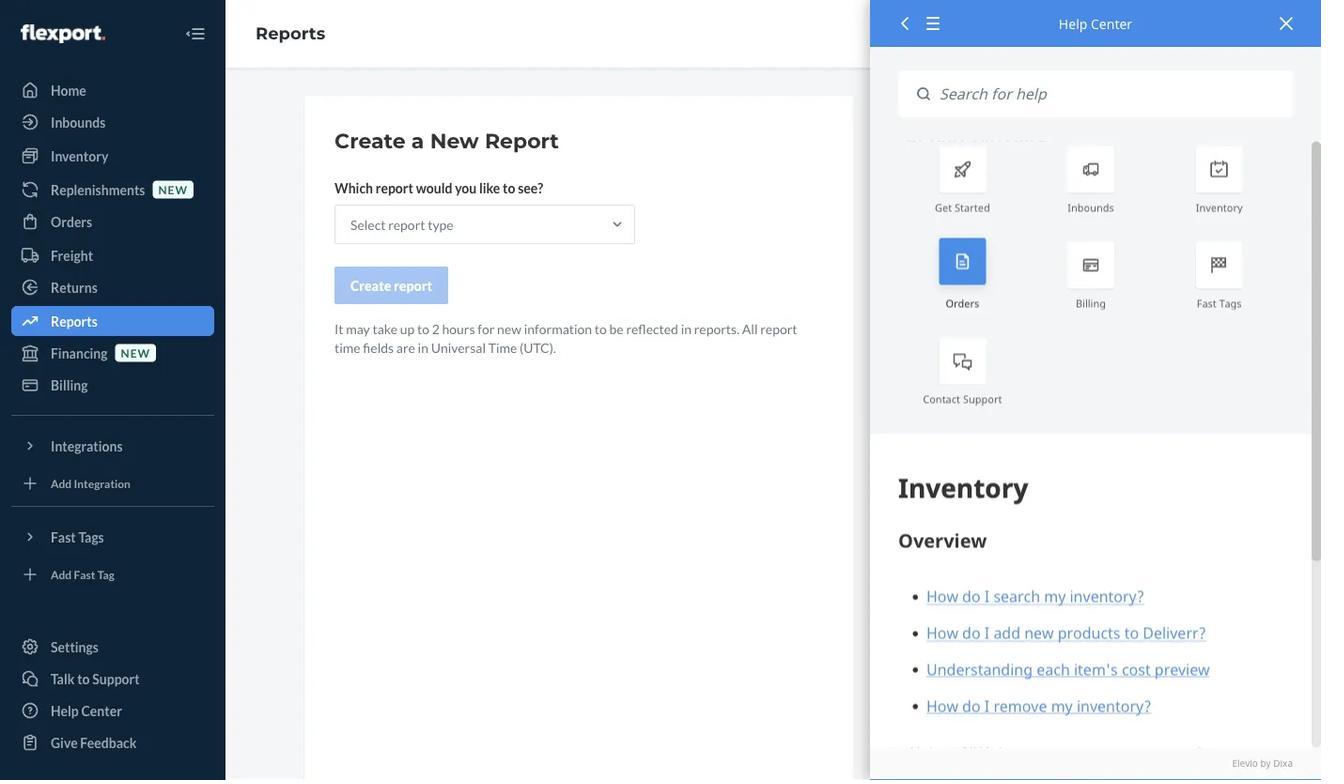 Task type: locate. For each thing, give the bounding box(es) containing it.
visit these help center articles to get a description of the report and column details.
[[906, 159, 1211, 194]]

1 vertical spatial billing
[[1076, 296, 1106, 310]]

the
[[906, 178, 925, 194]]

in inside "button"
[[1009, 657, 1020, 673]]

a
[[411, 128, 424, 154], [1123, 159, 1130, 175]]

- for all
[[954, 742, 958, 758]]

0 vertical spatial help center
[[1059, 15, 1133, 32]]

home link
[[11, 75, 214, 105]]

add for add fast tag
[[51, 568, 72, 582]]

to right like
[[503, 180, 515, 196]]

- for units
[[969, 657, 973, 673]]

report inside button
[[1001, 258, 1041, 274]]

a left new
[[411, 128, 424, 154]]

- inside "button"
[[952, 300, 956, 316]]

description
[[1132, 159, 1197, 175]]

inbounds - shipping plan reconciliation button
[[906, 457, 1212, 499]]

1 vertical spatial create
[[351, 278, 391, 294]]

and inside inventory - lot tracking and fefo (single product)
[[1047, 596, 1068, 612]]

1 vertical spatial new
[[497, 321, 522, 337]]

0 horizontal spatial claims
[[910, 300, 949, 316]]

0 vertical spatial fast tags
[[1197, 296, 1242, 310]]

inbounds down inbounds - packages
[[910, 469, 964, 485]]

1 vertical spatial help
[[969, 159, 997, 175]]

report up up
[[394, 278, 432, 294]]

2 claims from the left
[[959, 300, 998, 316]]

- for packages
[[966, 427, 971, 443]]

give
[[51, 735, 78, 751]]

0 vertical spatial reports
[[256, 23, 325, 44]]

2 add from the top
[[51, 568, 72, 582]]

and inside visit these help center articles to get a description of the report and column details.
[[967, 178, 989, 194]]

reporting
[[1000, 216, 1058, 232]]

orders inside orders link
[[51, 214, 92, 230]]

add inside add integration link
[[51, 477, 72, 490]]

add left "tag"
[[51, 568, 72, 582]]

1 vertical spatial fast
[[51, 530, 76, 546]]

help up search 'search field'
[[1059, 15, 1088, 32]]

tags
[[1220, 296, 1242, 310], [78, 530, 104, 546]]

to inside introduction to reporting button
[[985, 216, 997, 232]]

contact
[[923, 392, 960, 406]]

add
[[51, 477, 72, 490], [51, 568, 72, 582]]

in left 'long'
[[1009, 657, 1020, 673]]

0 horizontal spatial new
[[121, 346, 150, 360]]

2 vertical spatial help
[[51, 703, 79, 719]]

a right get
[[1123, 159, 1130, 175]]

storage right "term"
[[1085, 657, 1129, 673]]

- left shipping
[[966, 469, 971, 485]]

2 horizontal spatial in
[[1009, 657, 1020, 673]]

- for lot
[[969, 596, 973, 612]]

1 vertical spatial storage
[[1069, 700, 1113, 716]]

2 horizontal spatial new
[[497, 321, 522, 337]]

which report would you like to see?
[[335, 180, 543, 196]]

inventory details - reserve storage
[[910, 700, 1113, 716]]

report up these
[[906, 128, 967, 148]]

1 vertical spatial tags
[[78, 530, 104, 546]]

inbounds - packages
[[910, 427, 1027, 443]]

- down billing - credits report in the right of the page
[[952, 300, 956, 316]]

1 horizontal spatial center
[[999, 159, 1040, 175]]

1 horizontal spatial billing
[[910, 258, 946, 274]]

0 horizontal spatial tags
[[78, 530, 104, 546]]

- for claims
[[952, 300, 956, 316]]

help up the give
[[51, 703, 79, 719]]

billing down financing
[[51, 377, 88, 393]]

center up column
[[999, 159, 1040, 175]]

2 vertical spatial in
[[1009, 657, 1020, 673]]

- down claims - claims submitted
[[966, 343, 971, 359]]

center inside visit these help center articles to get a description of the report and column details.
[[999, 159, 1040, 175]]

claims - claims submitted button
[[906, 288, 1212, 330]]

inventory - units in long term storage
[[910, 657, 1129, 673]]

report right reports.
[[760, 321, 797, 337]]

- left "units"
[[969, 657, 973, 673]]

- left packages
[[966, 427, 971, 443]]

0 vertical spatial and
[[967, 178, 989, 194]]

- for credits
[[949, 258, 953, 274]]

create for create a new report
[[335, 128, 406, 154]]

create inside button
[[351, 278, 391, 294]]

flexport logo image
[[21, 24, 105, 43]]

1 vertical spatial add
[[51, 568, 72, 582]]

1 vertical spatial center
[[999, 159, 1040, 175]]

1 horizontal spatial help
[[969, 159, 997, 175]]

select report type
[[351, 217, 454, 233]]

orders - all orders
[[910, 742, 1020, 758]]

inventory down of
[[1196, 200, 1243, 214]]

new up orders link
[[158, 183, 188, 196]]

inbounds
[[51, 114, 106, 130], [1068, 200, 1114, 214], [910, 343, 964, 359], [910, 385, 964, 401], [910, 427, 964, 443], [910, 469, 964, 485]]

reconciliation down inbounds - packages button
[[1053, 469, 1135, 485]]

0 vertical spatial support
[[963, 392, 1002, 406]]

1 vertical spatial fast tags
[[51, 530, 104, 546]]

2
[[432, 321, 440, 337]]

reconciliation down claims - claims submitted "button"
[[1032, 343, 1114, 359]]

report inside visit these help center articles to get a description of the report and column details.
[[928, 178, 965, 194]]

report up select report type
[[376, 180, 413, 196]]

report
[[928, 178, 965, 194], [376, 180, 413, 196], [388, 217, 425, 233], [394, 278, 432, 294], [760, 321, 797, 337]]

- down inventory details - reserve storage at the right
[[954, 742, 958, 758]]

by
[[1261, 758, 1271, 771]]

add inside add fast tag link
[[51, 568, 72, 582]]

0 horizontal spatial in
[[418, 340, 429, 356]]

all
[[742, 321, 758, 337], [961, 742, 976, 758]]

introduction to reporting button
[[906, 203, 1212, 245]]

1 vertical spatial reports
[[51, 313, 98, 329]]

time
[[488, 340, 517, 356]]

1 vertical spatial support
[[92, 671, 140, 687]]

report up the see?
[[485, 128, 559, 154]]

reports link
[[256, 23, 325, 44], [11, 306, 214, 336]]

support up inbounds - packages
[[963, 392, 1002, 406]]

1 vertical spatial reports link
[[11, 306, 214, 336]]

report for create a new report
[[485, 128, 559, 154]]

1 horizontal spatial fast tags
[[1197, 296, 1242, 310]]

to left get
[[1087, 159, 1099, 175]]

reports.
[[694, 321, 740, 337]]

center down talk to support
[[81, 703, 122, 719]]

all down "details"
[[961, 742, 976, 758]]

- left credits
[[949, 258, 953, 274]]

report glossary
[[906, 128, 1047, 148]]

inbounds - packages button
[[906, 414, 1212, 457]]

inbounds down the contact
[[910, 427, 964, 443]]

create up which
[[335, 128, 406, 154]]

1 horizontal spatial new
[[158, 183, 188, 196]]

- inside inventory - lot tracking and fefo (single product)
[[969, 596, 973, 612]]

report down 'reporting' on the top right of page
[[1001, 258, 1041, 274]]

0 vertical spatial reports link
[[256, 23, 325, 44]]

plan
[[1026, 469, 1051, 485]]

0 horizontal spatial help
[[51, 703, 79, 719]]

- right "details"
[[1012, 700, 1017, 716]]

reports
[[256, 23, 325, 44], [51, 313, 98, 329]]

to right talk
[[77, 671, 90, 687]]

0 horizontal spatial center
[[81, 703, 122, 719]]

0 horizontal spatial fast tags
[[51, 530, 104, 546]]

help center up search 'search field'
[[1059, 15, 1133, 32]]

financing
[[51, 345, 108, 361]]

help
[[1059, 15, 1088, 32], [969, 159, 997, 175], [51, 703, 79, 719]]

new
[[158, 183, 188, 196], [497, 321, 522, 337], [121, 346, 150, 360]]

details
[[969, 700, 1010, 716]]

orders
[[51, 214, 92, 230], [946, 296, 979, 310], [910, 742, 951, 758], [979, 742, 1020, 758]]

0 vertical spatial add
[[51, 477, 72, 490]]

inbounds for inbounds - inventory reconciliation
[[910, 343, 964, 359]]

1 vertical spatial reconciliation
[[1025, 385, 1107, 401]]

you
[[455, 180, 477, 196]]

0 vertical spatial new
[[158, 183, 188, 196]]

billing down 'billing - credits report' button
[[1076, 296, 1106, 310]]

1 vertical spatial in
[[418, 340, 429, 356]]

inbounds for inbounds - monthly reconciliation
[[910, 385, 964, 401]]

Search search field
[[930, 70, 1293, 118]]

storage inside button
[[1069, 700, 1113, 716]]

1 claims from the left
[[910, 300, 949, 316]]

column
[[991, 178, 1034, 194]]

1 horizontal spatial all
[[961, 742, 976, 758]]

0 horizontal spatial support
[[92, 671, 140, 687]]

center up search 'search field'
[[1091, 15, 1133, 32]]

orders link
[[11, 207, 214, 237]]

submitted
[[1000, 300, 1060, 316]]

for
[[478, 321, 495, 337]]

product)
[[910, 615, 960, 631]]

billing - credits report
[[910, 258, 1041, 274]]

inbounds link
[[11, 107, 214, 137]]

- for shipping
[[966, 469, 971, 485]]

report left type
[[388, 217, 425, 233]]

1 horizontal spatial reports
[[256, 23, 325, 44]]

are
[[396, 340, 415, 356]]

introduction
[[910, 216, 983, 232]]

in left reports.
[[681, 321, 692, 337]]

create report button
[[335, 267, 448, 304]]

inventory link
[[11, 141, 214, 171]]

to inside visit these help center articles to get a description of the report and column details.
[[1087, 159, 1099, 175]]

inventory up 'orders - all orders'
[[910, 700, 966, 716]]

0 vertical spatial in
[[681, 321, 692, 337]]

integration
[[74, 477, 131, 490]]

all right reports.
[[742, 321, 758, 337]]

fast tags
[[1197, 296, 1242, 310], [51, 530, 104, 546]]

get started
[[935, 200, 990, 214]]

inventory down 'product)' in the bottom right of the page
[[910, 657, 966, 673]]

support up help center link
[[92, 671, 140, 687]]

inventory inside "button"
[[910, 657, 966, 673]]

1 horizontal spatial support
[[963, 392, 1002, 406]]

- left lot
[[969, 596, 973, 612]]

inbounds up inbounds - packages
[[910, 385, 964, 401]]

new up billing link
[[121, 346, 150, 360]]

help center up give feedback
[[51, 703, 122, 719]]

support inside "button"
[[92, 671, 140, 687]]

billing down introduction
[[910, 258, 946, 274]]

- inside "button"
[[969, 657, 973, 673]]

would
[[416, 180, 452, 196]]

0 horizontal spatial reports
[[51, 313, 98, 329]]

add fast tag link
[[11, 560, 214, 590]]

and left fefo
[[1047, 596, 1068, 612]]

new up time
[[497, 321, 522, 337]]

1 vertical spatial a
[[1123, 159, 1130, 175]]

add left the integration
[[51, 477, 72, 490]]

inventory up replenishments
[[51, 148, 108, 164]]

all inside 'it may take up to 2 hours for new information to be reflected in reports. all report time fields are in universal time (utc).'
[[742, 321, 758, 337]]

tags inside dropdown button
[[78, 530, 104, 546]]

0 vertical spatial billing
[[910, 258, 946, 274]]

0 horizontal spatial report
[[485, 128, 559, 154]]

0 horizontal spatial help center
[[51, 703, 122, 719]]

report for create report
[[394, 278, 432, 294]]

2 vertical spatial center
[[81, 703, 122, 719]]

packages
[[973, 427, 1027, 443]]

0 vertical spatial create
[[335, 128, 406, 154]]

articles
[[1042, 159, 1085, 175]]

inventory up 'product)' in the bottom right of the page
[[910, 596, 966, 612]]

add integration link
[[11, 469, 214, 499]]

inventory details - reserve storage button
[[906, 687, 1212, 729]]

1 vertical spatial and
[[1047, 596, 1068, 612]]

home
[[51, 82, 86, 98]]

claims down billing - credits report in the right of the page
[[910, 300, 949, 316]]

take
[[373, 321, 398, 337]]

add for add integration
[[51, 477, 72, 490]]

inventory
[[51, 148, 108, 164], [1196, 200, 1243, 214], [973, 343, 1030, 359], [910, 596, 966, 612], [910, 657, 966, 673], [910, 700, 966, 716]]

claims down credits
[[959, 300, 998, 316]]

get
[[935, 200, 952, 214]]

elevio by dixa
[[1233, 758, 1293, 771]]

1 vertical spatial all
[[961, 742, 976, 758]]

to left be
[[595, 321, 607, 337]]

- right the contact
[[966, 385, 971, 401]]

0 vertical spatial reconciliation
[[1032, 343, 1114, 359]]

2 horizontal spatial help
[[1059, 15, 1088, 32]]

help down report glossary
[[969, 159, 997, 175]]

1 add from the top
[[51, 477, 72, 490]]

report down these
[[928, 178, 965, 194]]

0 horizontal spatial reports link
[[11, 306, 214, 336]]

replenishments
[[51, 182, 145, 198]]

create up 'may'
[[351, 278, 391, 294]]

2 vertical spatial new
[[121, 346, 150, 360]]

2 vertical spatial fast
[[74, 568, 95, 582]]

1 horizontal spatial claims
[[959, 300, 998, 316]]

shipping
[[973, 469, 1023, 485]]

1 vertical spatial help center
[[51, 703, 122, 719]]

0 vertical spatial all
[[742, 321, 758, 337]]

these
[[935, 159, 967, 175]]

1 horizontal spatial and
[[1047, 596, 1068, 612]]

lot
[[976, 596, 995, 612]]

in right are
[[418, 340, 429, 356]]

freight
[[51, 248, 93, 264]]

0 horizontal spatial and
[[967, 178, 989, 194]]

and
[[967, 178, 989, 194], [1047, 596, 1068, 612]]

close navigation image
[[184, 23, 207, 45]]

report
[[906, 128, 967, 148], [485, 128, 559, 154], [1001, 258, 1041, 274]]

orders up freight on the top of the page
[[51, 214, 92, 230]]

and up the started
[[967, 178, 989, 194]]

1 horizontal spatial a
[[1123, 159, 1130, 175]]

reconciliation down 'inbounds - inventory reconciliation' button
[[1025, 385, 1107, 401]]

1 horizontal spatial tags
[[1220, 296, 1242, 310]]

inbounds for inbounds - shipping plan reconciliation
[[910, 469, 964, 485]]

a inside visit these help center articles to get a description of the report and column details.
[[1123, 159, 1130, 175]]

inbounds up the contact
[[910, 343, 964, 359]]

claims
[[910, 300, 949, 316], [959, 300, 998, 316]]

tag
[[97, 568, 115, 582]]

2 horizontal spatial report
[[1001, 258, 1041, 274]]

billing
[[910, 258, 946, 274], [1076, 296, 1106, 310], [51, 377, 88, 393]]

to down the started
[[985, 216, 997, 232]]

report for billing - credits report
[[1001, 258, 1041, 274]]

report inside button
[[394, 278, 432, 294]]

0 vertical spatial storage
[[1085, 657, 1129, 673]]

center
[[1091, 15, 1133, 32], [999, 159, 1040, 175], [81, 703, 122, 719]]

0 horizontal spatial a
[[411, 128, 424, 154]]

report for which report would you like to see?
[[376, 180, 413, 196]]

0 vertical spatial center
[[1091, 15, 1133, 32]]

create report
[[351, 278, 432, 294]]

2 vertical spatial billing
[[51, 377, 88, 393]]

0 horizontal spatial all
[[742, 321, 758, 337]]

0 horizontal spatial billing
[[51, 377, 88, 393]]

storage right the reserve
[[1069, 700, 1113, 716]]



Task type: vqa. For each thing, say whether or not it's contained in the screenshot.
yet
no



Task type: describe. For each thing, give the bounding box(es) containing it.
add integration
[[51, 477, 131, 490]]

(single
[[1106, 596, 1144, 612]]

select
[[351, 217, 386, 233]]

- for inventory
[[966, 343, 971, 359]]

like
[[479, 180, 500, 196]]

inbounds - inventory reconciliation
[[910, 343, 1114, 359]]

integrations
[[51, 438, 123, 454]]

0 vertical spatial a
[[411, 128, 424, 154]]

inventory - units in long term storage button
[[906, 645, 1212, 687]]

long
[[1023, 657, 1050, 673]]

orders down billing - credits report in the right of the page
[[946, 296, 979, 310]]

2 horizontal spatial center
[[1091, 15, 1133, 32]]

settings link
[[11, 632, 214, 663]]

1 horizontal spatial reports link
[[256, 23, 325, 44]]

credits
[[956, 258, 998, 274]]

new
[[430, 128, 479, 154]]

type
[[428, 217, 454, 233]]

be
[[609, 321, 624, 337]]

add fast tag
[[51, 568, 115, 582]]

monthly
[[973, 385, 1023, 401]]

report for select report type
[[388, 217, 425, 233]]

give feedback
[[51, 735, 137, 751]]

feedback
[[80, 735, 137, 751]]

inbounds - monthly reconciliation button
[[906, 372, 1212, 414]]

inbounds down the details.
[[1068, 200, 1114, 214]]

integrations button
[[11, 431, 214, 461]]

all inside button
[[961, 742, 976, 758]]

2 vertical spatial reconciliation
[[1053, 469, 1135, 485]]

new for financing
[[121, 346, 150, 360]]

which
[[335, 180, 373, 196]]

(utc).
[[520, 340, 556, 356]]

glossary
[[972, 128, 1047, 148]]

1 horizontal spatial report
[[906, 128, 967, 148]]

help center link
[[11, 696, 214, 726]]

tracking
[[997, 596, 1044, 612]]

up
[[400, 321, 415, 337]]

it may take up to 2 hours for new information to be reflected in reports. all report time fields are in universal time (utc).
[[335, 321, 797, 356]]

it
[[335, 321, 344, 337]]

inventory up monthly at the right of the page
[[973, 343, 1030, 359]]

2 horizontal spatial billing
[[1076, 296, 1106, 310]]

term
[[1053, 657, 1082, 673]]

to inside talk to support "button"
[[77, 671, 90, 687]]

fefo
[[1071, 596, 1104, 612]]

inbounds for inbounds - packages
[[910, 427, 964, 443]]

inventory inside inventory - lot tracking and fefo (single product)
[[910, 596, 966, 612]]

talk to support
[[51, 671, 140, 687]]

orders down "details"
[[979, 742, 1020, 758]]

0 vertical spatial tags
[[1220, 296, 1242, 310]]

new inside 'it may take up to 2 hours for new information to be reflected in reports. all report time fields are in universal time (utc).'
[[497, 321, 522, 337]]

started
[[955, 200, 990, 214]]

create for create report
[[351, 278, 391, 294]]

reconciliation for inbounds - monthly reconciliation
[[1025, 385, 1107, 401]]

reserve
[[1019, 700, 1066, 716]]

- for monthly
[[966, 385, 971, 401]]

elevio by dixa link
[[898, 758, 1293, 772]]

storage inside "button"
[[1085, 657, 1129, 673]]

orders - all orders button
[[906, 729, 1212, 772]]

freight link
[[11, 241, 214, 271]]

0 vertical spatial help
[[1059, 15, 1088, 32]]

universal
[[431, 340, 486, 356]]

to left the 2
[[417, 321, 429, 337]]

fields
[[363, 340, 394, 356]]

time
[[335, 340, 361, 356]]

talk to support button
[[11, 664, 214, 694]]

report inside 'it may take up to 2 hours for new information to be reflected in reports. all report time fields are in universal time (utc).'
[[760, 321, 797, 337]]

help inside visit these help center articles to get a description of the report and column details.
[[969, 159, 997, 175]]

give feedback button
[[11, 728, 214, 758]]

may
[[346, 321, 370, 337]]

inbounds - monthly reconciliation
[[910, 385, 1107, 401]]

returns link
[[11, 273, 214, 303]]

elevio
[[1233, 758, 1258, 771]]

new for replenishments
[[158, 183, 188, 196]]

details.
[[1036, 178, 1077, 194]]

1 horizontal spatial help center
[[1059, 15, 1133, 32]]

hours
[[442, 321, 475, 337]]

1 horizontal spatial in
[[681, 321, 692, 337]]

visit
[[906, 159, 933, 175]]

inbounds - inventory reconciliation button
[[906, 330, 1212, 372]]

billing link
[[11, 370, 214, 400]]

contact support
[[923, 392, 1002, 406]]

talk
[[51, 671, 75, 687]]

fast tags inside dropdown button
[[51, 530, 104, 546]]

of
[[1200, 159, 1211, 175]]

settings
[[51, 640, 99, 655]]

fast inside add fast tag link
[[74, 568, 95, 582]]

0 vertical spatial fast
[[1197, 296, 1217, 310]]

fast inside fast tags dropdown button
[[51, 530, 76, 546]]

billing - credits report button
[[906, 245, 1212, 288]]

fast tags button
[[11, 523, 214, 553]]

inbounds down home
[[51, 114, 106, 130]]

reconciliation for inbounds - inventory reconciliation
[[1032, 343, 1114, 359]]

reflected
[[626, 321, 678, 337]]

claims - claims submitted
[[910, 300, 1060, 316]]

orders down inventory details - reserve storage at the right
[[910, 742, 951, 758]]

billing inside button
[[910, 258, 946, 274]]

dixa
[[1274, 758, 1293, 771]]



